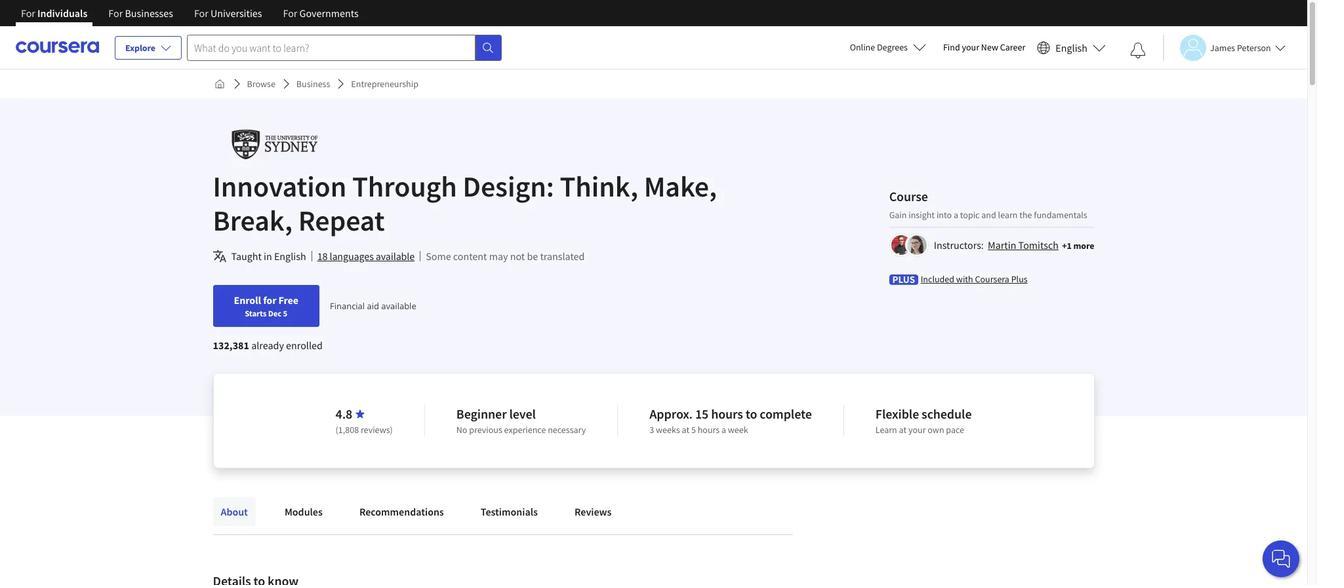 Task type: describe. For each thing, give the bounding box(es) containing it.
starts
[[245, 308, 267, 319]]

level
[[509, 406, 536, 423]]

repeat
[[298, 203, 385, 239]]

governments
[[300, 7, 359, 20]]

for for businesses
[[108, 7, 123, 20]]

included
[[921, 273, 955, 285]]

free
[[279, 294, 298, 307]]

chat with us image
[[1271, 549, 1292, 570]]

through
[[352, 169, 457, 205]]

for
[[263, 294, 276, 307]]

reviews)
[[361, 424, 393, 436]]

the university of sydney image
[[213, 130, 336, 159]]

peterson
[[1237, 42, 1271, 53]]

gain
[[889, 209, 907, 221]]

design:
[[463, 169, 554, 205]]

no
[[457, 424, 467, 436]]

modules link
[[277, 498, 331, 527]]

explore button
[[115, 36, 182, 60]]

learn
[[876, 424, 897, 436]]

(1,808 reviews)
[[336, 424, 393, 436]]

innovation
[[213, 169, 347, 205]]

plus
[[1011, 273, 1028, 285]]

career
[[1000, 41, 1026, 53]]

5 inside approx. 15 hours to complete 3 weeks at 5 hours a week
[[691, 424, 696, 436]]

for businesses
[[108, 7, 173, 20]]

already
[[251, 339, 284, 352]]

think,
[[560, 169, 638, 205]]

some
[[426, 250, 451, 263]]

reviews link
[[567, 498, 620, 527]]

recommendations link
[[352, 498, 452, 527]]

for universities
[[194, 7, 262, 20]]

1 vertical spatial english
[[274, 250, 306, 263]]

james peterson button
[[1163, 34, 1286, 61]]

week
[[728, 424, 748, 436]]

included with coursera plus
[[921, 273, 1028, 285]]

find your new career link
[[937, 39, 1032, 56]]

some content may not be translated
[[426, 250, 585, 263]]

tomitsch
[[1019, 238, 1059, 252]]

break,
[[213, 203, 293, 239]]

schedule
[[922, 406, 972, 423]]

home image
[[214, 79, 225, 89]]

more
[[1074, 240, 1095, 252]]

instructors:
[[934, 238, 984, 252]]

financial
[[330, 300, 365, 312]]

and
[[982, 209, 996, 221]]

included with coursera plus link
[[921, 273, 1028, 286]]

testimonials
[[481, 506, 538, 519]]

business link
[[291, 72, 335, 96]]

approx.
[[650, 406, 693, 423]]

universities
[[211, 7, 262, 20]]

insight
[[909, 209, 935, 221]]

business
[[296, 78, 330, 90]]

previous
[[469, 424, 502, 436]]

financial aid available button
[[330, 300, 416, 312]]

1 vertical spatial hours
[[698, 424, 720, 436]]

reviews
[[575, 506, 612, 519]]

with
[[956, 273, 973, 285]]

aid
[[367, 300, 379, 312]]

cara wrigley image
[[907, 235, 927, 255]]

new
[[981, 41, 999, 53]]

flexible schedule learn at your own pace
[[876, 406, 972, 436]]

about link
[[213, 498, 256, 527]]

degrees
[[877, 41, 908, 53]]

beginner level no previous experience necessary
[[457, 406, 586, 436]]

132,381
[[213, 339, 249, 352]]

experience
[[504, 424, 546, 436]]

online
[[850, 41, 875, 53]]

132,381 already enrolled
[[213, 339, 323, 352]]

18 languages available button
[[317, 249, 415, 264]]

beginner
[[457, 406, 507, 423]]

may
[[489, 250, 508, 263]]

find
[[943, 41, 960, 53]]

testimonials link
[[473, 498, 546, 527]]

translated
[[540, 250, 585, 263]]



Task type: vqa. For each thing, say whether or not it's contained in the screenshot.
the top that
no



Task type: locate. For each thing, give the bounding box(es) containing it.
financial aid available
[[330, 300, 416, 312]]

available for 18 languages available
[[376, 250, 415, 263]]

for
[[21, 7, 35, 20], [108, 7, 123, 20], [194, 7, 209, 20], [283, 7, 297, 20]]

for for governments
[[283, 7, 297, 20]]

weeks
[[656, 424, 680, 436]]

coursera plus image
[[889, 275, 918, 285]]

for left 'governments'
[[283, 7, 297, 20]]

coursera image
[[16, 37, 99, 58]]

5 right dec
[[283, 308, 288, 319]]

english inside button
[[1056, 41, 1088, 54]]

18
[[317, 250, 328, 263]]

18 languages available
[[317, 250, 415, 263]]

0 vertical spatial your
[[962, 41, 980, 53]]

at inside approx. 15 hours to complete 3 weeks at 5 hours a week
[[682, 424, 690, 436]]

your inside flexible schedule learn at your own pace
[[909, 424, 926, 436]]

15
[[695, 406, 709, 423]]

+1 more button
[[1062, 239, 1095, 252]]

taught
[[231, 250, 262, 263]]

browse link
[[242, 72, 281, 96]]

at right 'learn'
[[899, 424, 907, 436]]

available inside button
[[376, 250, 415, 263]]

your left own
[[909, 424, 926, 436]]

own
[[928, 424, 944, 436]]

learn
[[998, 209, 1018, 221]]

(1,808
[[336, 424, 359, 436]]

for for individuals
[[21, 7, 35, 20]]

5
[[283, 308, 288, 319], [691, 424, 696, 436]]

available left some
[[376, 250, 415, 263]]

your right find
[[962, 41, 980, 53]]

1 vertical spatial a
[[722, 424, 726, 436]]

flexible
[[876, 406, 919, 423]]

innovation through design: think, make, break, repeat
[[213, 169, 717, 239]]

coursera
[[975, 273, 1010, 285]]

0 horizontal spatial english
[[274, 250, 306, 263]]

james peterson
[[1210, 42, 1271, 53]]

0 vertical spatial available
[[376, 250, 415, 263]]

0 vertical spatial 5
[[283, 308, 288, 319]]

available
[[376, 250, 415, 263], [381, 300, 416, 312]]

complete
[[760, 406, 812, 423]]

pace
[[946, 424, 964, 436]]

What do you want to learn? text field
[[187, 34, 476, 61]]

for governments
[[283, 7, 359, 20]]

approx. 15 hours to complete 3 weeks at 5 hours a week
[[650, 406, 812, 436]]

at
[[682, 424, 690, 436], [899, 424, 907, 436]]

necessary
[[548, 424, 586, 436]]

english right in
[[274, 250, 306, 263]]

a right into
[[954, 209, 959, 221]]

content
[[453, 250, 487, 263]]

for for universities
[[194, 7, 209, 20]]

be
[[527, 250, 538, 263]]

4 for from the left
[[283, 7, 297, 20]]

at inside flexible schedule learn at your own pace
[[899, 424, 907, 436]]

0 horizontal spatial 5
[[283, 308, 288, 319]]

course gain insight into a topic and learn the fundamentals
[[889, 188, 1088, 221]]

the
[[1020, 209, 1032, 221]]

for left individuals at top left
[[21, 7, 35, 20]]

explore
[[125, 42, 156, 54]]

martin tomitsch image
[[891, 235, 911, 255]]

banner navigation
[[10, 0, 369, 36]]

1 vertical spatial your
[[909, 424, 926, 436]]

find your new career
[[943, 41, 1026, 53]]

your inside find your new career link
[[962, 41, 980, 53]]

for left businesses
[[108, 7, 123, 20]]

english button
[[1032, 26, 1111, 69]]

taught in english
[[231, 250, 306, 263]]

dec
[[268, 308, 282, 319]]

a left week
[[722, 424, 726, 436]]

available right aid
[[381, 300, 416, 312]]

0 vertical spatial english
[[1056, 41, 1088, 54]]

2 at from the left
[[899, 424, 907, 436]]

5 inside enroll for free starts dec 5
[[283, 308, 288, 319]]

entrepreneurship link
[[346, 72, 424, 96]]

3
[[650, 424, 654, 436]]

online degrees button
[[840, 33, 937, 62]]

recommendations
[[359, 506, 444, 519]]

available for financial aid available
[[381, 300, 416, 312]]

about
[[221, 506, 248, 519]]

3 for from the left
[[194, 7, 209, 20]]

for individuals
[[21, 7, 87, 20]]

hours down 15
[[698, 424, 720, 436]]

a
[[954, 209, 959, 221], [722, 424, 726, 436]]

show notifications image
[[1130, 43, 1146, 58]]

to
[[746, 406, 757, 423]]

a inside approx. 15 hours to complete 3 weeks at 5 hours a week
[[722, 424, 726, 436]]

course
[[889, 188, 928, 204]]

not
[[510, 250, 525, 263]]

1 horizontal spatial english
[[1056, 41, 1088, 54]]

businesses
[[125, 7, 173, 20]]

enrolled
[[286, 339, 323, 352]]

1 horizontal spatial a
[[954, 209, 959, 221]]

browse
[[247, 78, 275, 90]]

None search field
[[187, 34, 502, 61]]

hours up week
[[711, 406, 743, 423]]

martin tomitsch link
[[988, 238, 1059, 252]]

into
[[937, 209, 952, 221]]

a inside course gain insight into a topic and learn the fundamentals
[[954, 209, 959, 221]]

hours
[[711, 406, 743, 423], [698, 424, 720, 436]]

instructors: martin tomitsch +1 more
[[934, 238, 1095, 252]]

1 horizontal spatial your
[[962, 41, 980, 53]]

0 horizontal spatial at
[[682, 424, 690, 436]]

4.8
[[336, 406, 353, 423]]

1 horizontal spatial 5
[[691, 424, 696, 436]]

1 vertical spatial 5
[[691, 424, 696, 436]]

for left 'universities'
[[194, 7, 209, 20]]

2 for from the left
[[108, 7, 123, 20]]

fundamentals
[[1034, 209, 1088, 221]]

1 vertical spatial available
[[381, 300, 416, 312]]

0 horizontal spatial a
[[722, 424, 726, 436]]

enroll for free starts dec 5
[[234, 294, 298, 319]]

+1
[[1062, 240, 1072, 252]]

0 horizontal spatial your
[[909, 424, 926, 436]]

english right career
[[1056, 41, 1088, 54]]

topic
[[960, 209, 980, 221]]

1 for from the left
[[21, 7, 35, 20]]

individuals
[[37, 7, 87, 20]]

1 horizontal spatial at
[[899, 424, 907, 436]]

at right weeks
[[682, 424, 690, 436]]

1 at from the left
[[682, 424, 690, 436]]

english
[[1056, 41, 1088, 54], [274, 250, 306, 263]]

entrepreneurship
[[351, 78, 419, 90]]

0 vertical spatial hours
[[711, 406, 743, 423]]

online degrees
[[850, 41, 908, 53]]

5 down 15
[[691, 424, 696, 436]]

0 vertical spatial a
[[954, 209, 959, 221]]

enroll
[[234, 294, 261, 307]]



